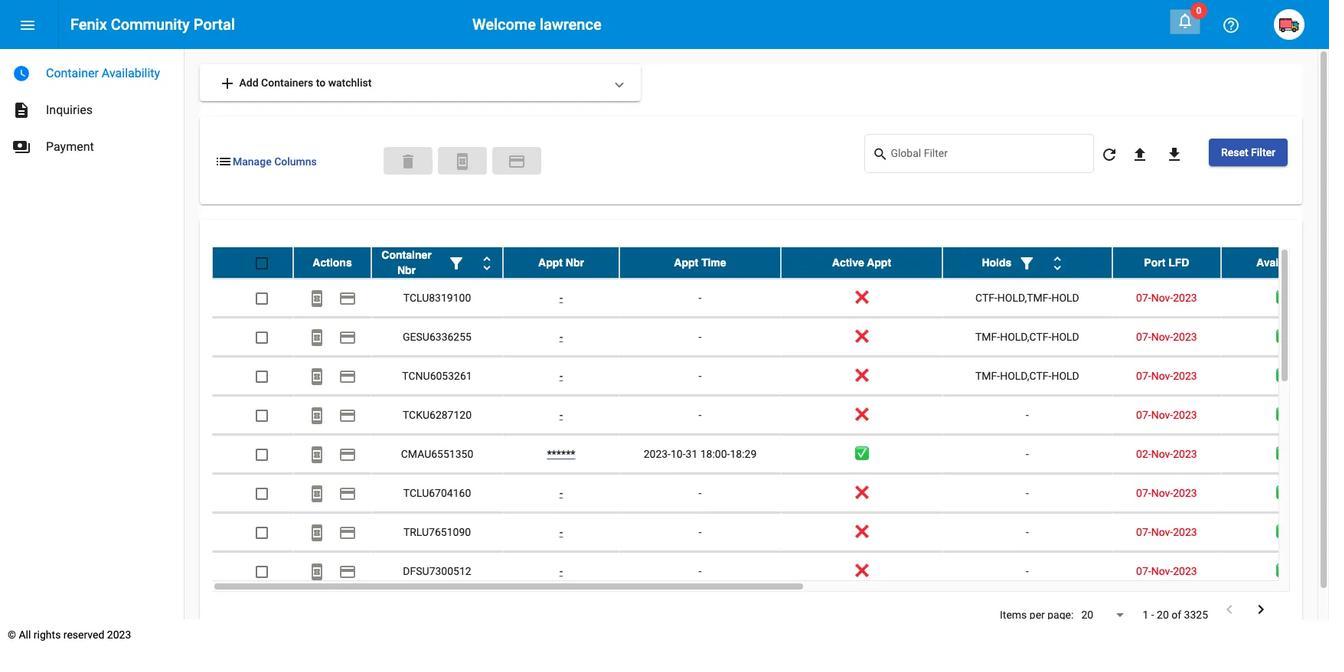 Task type: describe. For each thing, give the bounding box(es) containing it.
help_outline
[[1223, 16, 1241, 35]]

no color image inside the filter_alt popup button
[[447, 255, 466, 273]]

07-nov-2023 for dfsu7300512
[[1137, 565, 1198, 578]]

no color image inside 'notifications_none' popup button
[[1177, 11, 1195, 30]]

filter_alt button for holds
[[1012, 247, 1043, 278]]

portal
[[194, 15, 235, 34]]

availability
[[102, 66, 160, 80]]

to
[[316, 77, 326, 89]]

notifications_none button
[[1170, 9, 1201, 34]]

2023 for trlu7651090
[[1174, 526, 1198, 539]]

lfd
[[1169, 257, 1190, 269]]

book_online for cmau6551350
[[308, 446, 326, 464]]

book_online button for cmau6551350
[[302, 439, 332, 470]]

container for nbr
[[382, 249, 432, 261]]

add
[[239, 77, 259, 89]]

filter_alt button for container nbr
[[441, 247, 472, 278]]

nov- for tclu8319100
[[1152, 292, 1174, 304]]

navigate_next
[[1252, 601, 1271, 619]]

columns
[[274, 155, 317, 168]]

book_online button for gesu6336255
[[302, 322, 332, 352]]

ctf-
[[976, 292, 998, 304]]

2 filter_alt from the left
[[1018, 255, 1037, 273]]

© all rights reserved 2023
[[8, 629, 131, 641]]

no color image containing payments
[[12, 138, 31, 156]]

no color image containing add
[[218, 75, 237, 93]]

1 - 20 of 3325
[[1143, 609, 1209, 621]]

all
[[19, 629, 31, 641]]

book_online for trlu7651090
[[308, 524, 326, 543]]

❌ for gesu6336255
[[855, 331, 869, 343]]

container for availability
[[46, 66, 99, 80]]

18:29
[[730, 448, 757, 460]]

payment button for gesu6336255
[[332, 322, 363, 352]]

inquiries
[[46, 103, 93, 117]]

hold,tmf-
[[998, 292, 1052, 304]]

port
[[1145, 257, 1166, 269]]

6 row from the top
[[212, 435, 1330, 474]]

no color image for payment button related to cmau6551350
[[339, 446, 357, 464]]

book_online button for dfsu7300512
[[302, 556, 332, 587]]

payment button for tclu6704160
[[332, 478, 363, 509]]

community
[[111, 15, 190, 34]]

no color image containing watch_later
[[12, 64, 31, 83]]

reset
[[1222, 146, 1249, 159]]

book_online button for trlu7651090
[[302, 517, 332, 548]]

appt nbr column header
[[503, 247, 620, 278]]

welcome lawrence
[[473, 15, 602, 34]]

✅ for trlu7651090
[[1277, 526, 1291, 539]]

✅ for cmau6551350
[[1277, 448, 1291, 460]]

container availability
[[46, 66, 160, 80]]

07-nov-2023 for tclu6704160
[[1137, 487, 1198, 499]]

list
[[214, 152, 233, 171]]

no color image for "menu" button
[[18, 16, 37, 35]]

©
[[8, 629, 16, 641]]

refresh
[[1101, 146, 1119, 164]]

1
[[1143, 609, 1149, 621]]

notifications_none
[[1177, 11, 1195, 30]]

tcku6287120
[[403, 409, 472, 421]]

menu
[[18, 16, 37, 35]]

- link for tclu6704160
[[560, 487, 563, 499]]

payment for trlu7651090
[[339, 524, 357, 543]]

07- for tclu6704160
[[1137, 487, 1152, 499]]

description
[[12, 101, 31, 119]]

payment button for dfsu7300512
[[332, 556, 363, 587]]

tcnu6053261
[[402, 370, 472, 382]]

2023 for cmau6551350
[[1174, 448, 1198, 460]]

manage
[[233, 155, 272, 168]]

❌ for tcnu6053261
[[855, 370, 869, 382]]

hold for tcnu6053261
[[1052, 370, 1080, 382]]

- link for tcnu6053261
[[560, 370, 563, 382]]

file_download button
[[1160, 139, 1190, 169]]

search
[[873, 146, 889, 162]]

book_online for tcnu6053261
[[308, 368, 326, 386]]

rights
[[34, 629, 61, 641]]

port lfd
[[1145, 257, 1190, 269]]

list manage columns
[[214, 152, 317, 171]]

no color image inside 'navigation'
[[12, 101, 31, 119]]

no color image for tclu6704160 book_online button
[[308, 485, 326, 504]]

❌ for tclu8319100
[[855, 292, 869, 304]]

items
[[1000, 609, 1027, 621]]

payment button for tcku6287120
[[332, 400, 363, 431]]

nov- for tclu6704160
[[1152, 487, 1174, 499]]

02-
[[1137, 448, 1152, 460]]

❌ for dfsu7300512
[[855, 565, 869, 578]]

hold for gesu6336255
[[1052, 331, 1080, 343]]

✅ for tclu6704160
[[1277, 487, 1291, 499]]

✅ for tclu8319100
[[1277, 292, 1291, 304]]

- link for gesu6336255
[[560, 331, 563, 343]]

07- for tclu8319100
[[1137, 292, 1152, 304]]

unfold_more for container nbr
[[478, 255, 496, 273]]

1 column header from the left
[[372, 247, 503, 278]]

appt inside column header
[[867, 257, 892, 269]]

hold for tclu8319100
[[1052, 292, 1080, 304]]

tclu6704160
[[403, 487, 471, 499]]

no color image for payment button related to dfsu7300512
[[339, 563, 357, 582]]

menu button
[[12, 9, 43, 40]]

no color image inside "navigate_next" button
[[1252, 601, 1271, 619]]

07- for trlu7651090
[[1137, 526, 1152, 539]]

reset filter button
[[1209, 139, 1288, 166]]

payment button for cmau6551350
[[332, 439, 363, 470]]

payment button for tcnu6053261
[[332, 361, 363, 391]]

- link for tclu8319100
[[560, 292, 563, 304]]

watchlist
[[328, 77, 372, 89]]

items per page:
[[1000, 609, 1074, 621]]

tmf-hold,ctf-hold for gesu6336255
[[976, 331, 1080, 343]]

07- for gesu6336255
[[1137, 331, 1152, 343]]

- link for dfsu7300512
[[560, 565, 563, 578]]

nov- for gesu6336255
[[1152, 331, 1174, 343]]

lawrence
[[540, 15, 602, 34]]

holds filter_alt
[[982, 255, 1037, 273]]

tclu8319100
[[403, 292, 471, 304]]

2023-10-31 18:00-18:29
[[644, 448, 757, 460]]

delete
[[399, 152, 417, 171]]

✅ for tcnu6053261
[[1277, 370, 1291, 382]]

available?
[[1257, 257, 1310, 269]]

10-
[[671, 448, 686, 460]]

file_upload
[[1131, 146, 1150, 164]]

❌ for trlu7651090
[[855, 526, 869, 539]]

no color image for payment button associated with trlu7651090
[[339, 524, 357, 543]]

fenix
[[70, 15, 107, 34]]

filter
[[1252, 146, 1276, 159]]

5 row from the top
[[212, 396, 1330, 435]]

file_download
[[1166, 146, 1184, 164]]

no color image for file_download button
[[1166, 146, 1184, 164]]

payment for tclu8319100
[[339, 290, 357, 308]]

- link for tcku6287120
[[560, 409, 563, 421]]

no color image for tcnu6053261 payment button
[[339, 368, 357, 386]]

active
[[832, 257, 865, 269]]

delete button
[[384, 147, 433, 174]]

tmf-hold,ctf-hold for tcnu6053261
[[976, 370, 1080, 382]]

of
[[1172, 609, 1182, 621]]

cmau6551350
[[401, 448, 474, 460]]



Task type: vqa. For each thing, say whether or not it's contained in the screenshot.


Task type: locate. For each thing, give the bounding box(es) containing it.
9 row from the top
[[212, 552, 1330, 591]]

2 appt from the left
[[674, 257, 699, 269]]

appt time column header
[[620, 247, 781, 278]]

2023 for tcku6287120
[[1174, 409, 1198, 421]]

1 unfold_more button from the left
[[472, 247, 502, 278]]

welcome
[[473, 15, 536, 34]]

hold,ctf- for tcnu6053261
[[1001, 370, 1052, 382]]

nov- for dfsu7300512
[[1152, 565, 1174, 578]]

1 20 from the left
[[1082, 609, 1094, 621]]

2023 for tclu8319100
[[1174, 292, 1198, 304]]

book_online for tclu6704160
[[308, 485, 326, 504]]

navigation
[[0, 49, 184, 165]]

no color image inside navigate_before button
[[1221, 601, 1239, 619]]

6 07-nov-2023 from the top
[[1137, 526, 1198, 539]]

holds
[[982, 257, 1012, 269]]

unfold_more button left the appt nbr
[[472, 247, 502, 278]]

0 horizontal spatial appt
[[539, 257, 563, 269]]

- link
[[560, 292, 563, 304], [560, 331, 563, 343], [560, 370, 563, 382], [560, 409, 563, 421], [560, 487, 563, 499], [560, 526, 563, 539], [560, 565, 563, 578]]

2 ❌ from the top
[[855, 331, 869, 343]]

no color image containing unfold_more
[[1049, 255, 1067, 273]]

no color image containing navigate_before
[[1221, 601, 1239, 619]]

no color image for book_online button for tcku6287120
[[308, 407, 326, 425]]

filter_alt right holds
[[1018, 255, 1037, 273]]

tmf- for gesu6336255
[[976, 331, 1001, 343]]

0 horizontal spatial unfold_more
[[478, 255, 496, 273]]

no color image inside file_download button
[[1166, 146, 1184, 164]]

1 unfold_more from the left
[[478, 255, 496, 273]]

7 07- from the top
[[1137, 565, 1152, 578]]

trlu7651090
[[404, 526, 471, 539]]

unfold_more
[[478, 255, 496, 273], [1049, 255, 1067, 273]]

actions column header
[[293, 247, 372, 278]]

1 vertical spatial hold
[[1052, 331, 1080, 343]]

appt for appt nbr
[[539, 257, 563, 269]]

payment button
[[492, 147, 541, 174], [332, 283, 363, 313], [332, 322, 363, 352], [332, 361, 363, 391], [332, 400, 363, 431], [332, 439, 363, 470], [332, 478, 363, 509], [332, 517, 363, 548], [332, 556, 363, 587]]

2 hold,ctf- from the top
[[1001, 370, 1052, 382]]

book_online for tclu8319100
[[308, 290, 326, 308]]

unfold_more button for holds
[[1043, 247, 1073, 278]]

active appt column header
[[781, 247, 943, 278]]

2023 for tclu6704160
[[1174, 487, 1198, 499]]

0 horizontal spatial 20
[[1082, 609, 1094, 621]]

1 horizontal spatial appt
[[674, 257, 699, 269]]

18:00-
[[701, 448, 730, 460]]

7 nov- from the top
[[1152, 526, 1174, 539]]

0 vertical spatial hold
[[1052, 292, 1080, 304]]

tmf- for tcnu6053261
[[976, 370, 1001, 382]]

no color image inside "menu" button
[[18, 16, 37, 35]]

2 unfold_more from the left
[[1049, 255, 1067, 273]]

07-nov-2023
[[1137, 292, 1198, 304], [1137, 331, 1198, 343], [1137, 370, 1198, 382], [1137, 409, 1198, 421], [1137, 487, 1198, 499], [1137, 526, 1198, 539], [1137, 565, 1198, 578]]

7 ❌ from the top
[[855, 565, 869, 578]]

no color image containing list
[[214, 152, 233, 171]]

3 nov- from the top
[[1152, 370, 1174, 382]]

payment for tcku6287120
[[339, 407, 357, 425]]

no color image inside refresh "button"
[[1101, 146, 1119, 164]]

no color image for the filter_alt popup button associated with holds
[[1018, 255, 1037, 273]]

payment
[[508, 152, 526, 171], [339, 290, 357, 308], [339, 329, 357, 347], [339, 368, 357, 386], [339, 407, 357, 425], [339, 446, 357, 464], [339, 485, 357, 504], [339, 524, 357, 543], [339, 563, 357, 582]]

actions
[[313, 257, 352, 269]]

7 - link from the top
[[560, 565, 563, 578]]

no color image containing file_download
[[1166, 146, 1184, 164]]

unfold_more button for container nbr
[[472, 247, 502, 278]]

07-
[[1137, 292, 1152, 304], [1137, 331, 1152, 343], [1137, 370, 1152, 382], [1137, 409, 1152, 421], [1137, 487, 1152, 499], [1137, 526, 1152, 539], [1137, 565, 1152, 578]]

ctf-hold,tmf-hold
[[976, 292, 1080, 304]]

available? column header
[[1222, 247, 1330, 278]]

unfold_more left the appt nbr
[[478, 255, 496, 273]]

row
[[212, 247, 1330, 279], [212, 279, 1330, 318], [212, 318, 1330, 357], [212, 357, 1330, 396], [212, 396, 1330, 435], [212, 435, 1330, 474], [212, 474, 1330, 513], [212, 513, 1330, 552], [212, 552, 1330, 591]]

column header up ctf-hold,tmf-hold
[[943, 247, 1113, 278]]

navigate_next button
[[1248, 600, 1275, 622]]

fenix community portal
[[70, 15, 235, 34]]

6 07- from the top
[[1137, 526, 1152, 539]]

3 - link from the top
[[560, 370, 563, 382]]

07- for tcku6287120
[[1137, 409, 1152, 421]]

1 - link from the top
[[560, 292, 563, 304]]

07-nov-2023 for gesu6336255
[[1137, 331, 1198, 343]]

reserved
[[63, 629, 104, 641]]

0 horizontal spatial filter_alt button
[[441, 247, 472, 278]]

1 vertical spatial container
[[382, 249, 432, 261]]

book_online for dfsu7300512
[[308, 563, 326, 582]]

07- for tcnu6053261
[[1137, 370, 1152, 382]]

appt inside 'column header'
[[674, 257, 699, 269]]

1 appt from the left
[[539, 257, 563, 269]]

0 horizontal spatial column header
[[372, 247, 503, 278]]

4 ❌ from the top
[[855, 409, 869, 421]]

1 vertical spatial hold,ctf-
[[1001, 370, 1052, 382]]

book_online button for tcku6287120
[[302, 400, 332, 431]]

book_online button for tclu8319100
[[302, 283, 332, 313]]

2 column header from the left
[[943, 247, 1113, 278]]

3 hold from the top
[[1052, 370, 1080, 382]]

no color image
[[18, 16, 37, 35], [12, 101, 31, 119], [1101, 146, 1119, 164], [1166, 146, 1184, 164], [508, 152, 526, 171], [478, 255, 496, 273], [1018, 255, 1037, 273], [339, 290, 357, 308], [339, 368, 357, 386], [308, 407, 326, 425], [308, 446, 326, 464], [339, 446, 357, 464], [308, 485, 326, 504], [339, 524, 357, 543], [339, 563, 357, 582], [1221, 601, 1239, 619]]

unfold_more for holds
[[1049, 255, 1067, 273]]

watch_later
[[12, 64, 31, 83]]

2 horizontal spatial appt
[[867, 257, 892, 269]]

no color image inside unfold_more button
[[1049, 255, 1067, 273]]

07-nov-2023 for tcku6287120
[[1137, 409, 1198, 421]]

nov- for tcku6287120
[[1152, 409, 1174, 421]]

1 horizontal spatial unfold_more
[[1049, 255, 1067, 273]]

1 tmf-hold,ctf-hold from the top
[[976, 331, 1080, 343]]

no color image containing refresh
[[1101, 146, 1119, 164]]

hold,ctf- for gesu6336255
[[1001, 331, 1052, 343]]

7 row from the top
[[212, 474, 1330, 513]]

0 horizontal spatial nbr
[[398, 264, 416, 277]]

20 right page:
[[1082, 609, 1094, 621]]

1 horizontal spatial container
[[382, 249, 432, 261]]

no color image containing file_upload
[[1131, 146, 1150, 164]]

❌ for tclu6704160
[[855, 487, 869, 499]]

Global Watchlist Filter field
[[891, 150, 1087, 162]]

dfsu7300512
[[403, 565, 472, 578]]

no color image for refresh "button" at the right top of page
[[1101, 146, 1119, 164]]

appt time
[[674, 257, 727, 269]]

file_upload button
[[1125, 139, 1156, 169]]

2 07- from the top
[[1137, 331, 1152, 343]]

grid
[[212, 247, 1330, 592]]

row containing filter_alt
[[212, 247, 1330, 279]]

book_online for gesu6336255
[[308, 329, 326, 347]]

4 - link from the top
[[560, 409, 563, 421]]

filter_alt button up tclu8319100
[[441, 247, 472, 278]]

nbr inside the container nbr
[[398, 264, 416, 277]]

appt for appt time
[[674, 257, 699, 269]]

8 row from the top
[[212, 513, 1330, 552]]

1 horizontal spatial column header
[[943, 247, 1113, 278]]

grid containing filter_alt
[[212, 247, 1330, 592]]

gesu6336255
[[403, 331, 472, 343]]

3 07- from the top
[[1137, 370, 1152, 382]]

add
[[218, 75, 237, 93]]

container up tclu8319100
[[382, 249, 432, 261]]

container nbr
[[382, 249, 432, 277]]

delete image
[[399, 152, 417, 171]]

appt nbr
[[539, 257, 584, 269]]

07-nov-2023 for trlu7651090
[[1137, 526, 1198, 539]]

2 - link from the top
[[560, 331, 563, 343]]

no color image containing filter_alt
[[1018, 255, 1037, 273]]

0 vertical spatial hold,ctf-
[[1001, 331, 1052, 343]]

container up "inquiries"
[[46, 66, 99, 80]]

6 nov- from the top
[[1152, 487, 1174, 499]]

no color image inside the filter_alt popup button
[[1018, 255, 1037, 273]]

no color image containing menu
[[18, 16, 37, 35]]

1 ❌ from the top
[[855, 292, 869, 304]]

2 nov- from the top
[[1152, 331, 1174, 343]]

5 07- from the top
[[1137, 487, 1152, 499]]

nov- for tcnu6053261
[[1152, 370, 1174, 382]]

unfold_more up ctf-hold,tmf-hold
[[1049, 255, 1067, 273]]

2 tmf-hold,ctf-hold from the top
[[976, 370, 1080, 382]]

per
[[1030, 609, 1045, 621]]

0 vertical spatial container
[[46, 66, 99, 80]]

no color image
[[1177, 11, 1195, 30], [1223, 16, 1241, 35], [12, 64, 31, 83], [218, 75, 237, 93], [12, 138, 31, 156], [873, 145, 891, 164], [1131, 146, 1150, 164], [214, 152, 233, 171], [453, 152, 472, 171], [447, 255, 466, 273], [1049, 255, 1067, 273], [308, 290, 326, 308], [308, 329, 326, 347], [339, 329, 357, 347], [308, 368, 326, 386], [339, 407, 357, 425], [339, 485, 357, 504], [308, 524, 326, 543], [308, 563, 326, 582], [1252, 601, 1271, 619]]

hold,ctf-
[[1001, 331, 1052, 343], [1001, 370, 1052, 382]]

5 nov- from the top
[[1152, 448, 1174, 460]]

0 horizontal spatial container
[[46, 66, 99, 80]]

payments
[[12, 138, 31, 156]]

2023-
[[644, 448, 671, 460]]

1 horizontal spatial nbr
[[566, 257, 584, 269]]

payment for dfsu7300512
[[339, 563, 357, 582]]

column header
[[372, 247, 503, 278], [943, 247, 1113, 278]]

no color image for unfold_more button associated with container nbr
[[478, 255, 496, 273]]

❌
[[855, 292, 869, 304], [855, 331, 869, 343], [855, 370, 869, 382], [855, 409, 869, 421], [855, 487, 869, 499], [855, 526, 869, 539], [855, 565, 869, 578]]

no color image inside the help_outline popup button
[[1223, 16, 1241, 35]]

nbr inside "column header"
[[566, 257, 584, 269]]

no color image inside file_upload button
[[1131, 146, 1150, 164]]

0 vertical spatial tmf-
[[976, 331, 1001, 343]]

nbr for container nbr
[[398, 264, 416, 277]]

4 07-nov-2023 from the top
[[1137, 409, 1198, 421]]

- link for trlu7651090
[[560, 526, 563, 539]]

payment for cmau6551350
[[339, 446, 357, 464]]

2 07-nov-2023 from the top
[[1137, 331, 1198, 343]]

3 appt from the left
[[867, 257, 892, 269]]

no color image containing navigate_next
[[1252, 601, 1271, 619]]

2023 for dfsu7300512
[[1174, 565, 1198, 578]]

column header up tclu8319100
[[372, 247, 503, 278]]

✅ for gesu6336255
[[1277, 331, 1291, 343]]

appt inside "column header"
[[539, 257, 563, 269]]

book_online for tcku6287120
[[308, 407, 326, 425]]

2 20 from the left
[[1157, 609, 1170, 621]]

navigation containing watch_later
[[0, 49, 184, 165]]

navigate_before button
[[1216, 600, 1244, 622]]

2 vertical spatial hold
[[1052, 370, 1080, 382]]

payment button for trlu7651090
[[332, 517, 363, 548]]

02-nov-2023
[[1137, 448, 1198, 460]]

no color image for cmau6551350's book_online button
[[308, 446, 326, 464]]

2023
[[1174, 292, 1198, 304], [1174, 331, 1198, 343], [1174, 370, 1198, 382], [1174, 409, 1198, 421], [1174, 448, 1198, 460], [1174, 487, 1198, 499], [1174, 526, 1198, 539], [1174, 565, 1198, 578], [107, 629, 131, 641]]

5 - link from the top
[[560, 487, 563, 499]]

nov- for cmau6551350
[[1152, 448, 1174, 460]]

3 row from the top
[[212, 318, 1330, 357]]

container
[[46, 66, 99, 80], [382, 249, 432, 261]]

7 07-nov-2023 from the top
[[1137, 565, 1198, 578]]

no color image containing notifications_none
[[1177, 11, 1195, 30]]

tmf-hold,ctf-hold
[[976, 331, 1080, 343], [976, 370, 1080, 382]]

20 left of
[[1157, 609, 1170, 621]]

8 nov- from the top
[[1152, 565, 1174, 578]]

1 07- from the top
[[1137, 292, 1152, 304]]

filter_alt button
[[441, 247, 472, 278], [1012, 247, 1043, 278]]

appt
[[539, 257, 563, 269], [674, 257, 699, 269], [867, 257, 892, 269]]

no color image for payment button for tclu8319100
[[339, 290, 357, 308]]

1 hold from the top
[[1052, 292, 1080, 304]]

1 row from the top
[[212, 247, 1330, 279]]

07-nov-2023 for tclu8319100
[[1137, 292, 1198, 304]]

port lfd column header
[[1113, 247, 1222, 278]]

1 vertical spatial tmf-hold,ctf-hold
[[976, 370, 1080, 382]]

1 nov- from the top
[[1152, 292, 1174, 304]]

4 nov- from the top
[[1152, 409, 1174, 421]]

1 horizontal spatial 20
[[1157, 609, 1170, 621]]

1 horizontal spatial filter_alt button
[[1012, 247, 1043, 278]]

reset filter
[[1222, 146, 1276, 159]]

0 horizontal spatial unfold_more button
[[472, 247, 502, 278]]

✅ for tcku6287120
[[1277, 409, 1291, 421]]

filter_alt button up ctf-hold,tmf-hold
[[1012, 247, 1043, 278]]

filter_alt
[[447, 255, 466, 273], [1018, 255, 1037, 273]]

3 ❌ from the top
[[855, 370, 869, 382]]

book_online
[[453, 152, 472, 171], [308, 290, 326, 308], [308, 329, 326, 347], [308, 368, 326, 386], [308, 407, 326, 425], [308, 446, 326, 464], [308, 485, 326, 504], [308, 524, 326, 543], [308, 563, 326, 582]]

1 hold,ctf- from the top
[[1001, 331, 1052, 343]]

******
[[547, 448, 576, 460]]

1 07-nov-2023 from the top
[[1137, 292, 1198, 304]]

2 row from the top
[[212, 279, 1330, 318]]

page:
[[1048, 609, 1074, 621]]

2 filter_alt button from the left
[[1012, 247, 1043, 278]]

nbr for appt nbr
[[566, 257, 584, 269]]

active appt
[[832, 257, 892, 269]]

-
[[560, 292, 563, 304], [699, 292, 702, 304], [560, 331, 563, 343], [699, 331, 702, 343], [560, 370, 563, 382], [699, 370, 702, 382], [560, 409, 563, 421], [699, 409, 702, 421], [1026, 409, 1029, 421], [1026, 448, 1029, 460], [560, 487, 563, 499], [699, 487, 702, 499], [1026, 487, 1029, 499], [560, 526, 563, 539], [699, 526, 702, 539], [1026, 526, 1029, 539], [560, 565, 563, 578], [699, 565, 702, 578], [1026, 565, 1029, 578], [1152, 609, 1155, 621]]

no color image containing search
[[873, 145, 891, 164]]

nov- for trlu7651090
[[1152, 526, 1174, 539]]

1 vertical spatial tmf-
[[976, 370, 1001, 382]]

payment button for tclu8319100
[[332, 283, 363, 313]]

6 - link from the top
[[560, 526, 563, 539]]

filter_alt up tclu8319100
[[447, 255, 466, 273]]

0 vertical spatial tmf-hold,ctf-hold
[[976, 331, 1080, 343]]

help_outline button
[[1216, 9, 1247, 40]]

1 horizontal spatial filter_alt
[[1018, 255, 1037, 273]]

no color image containing unfold_more
[[478, 255, 496, 273]]

nov-
[[1152, 292, 1174, 304], [1152, 331, 1174, 343], [1152, 370, 1174, 382], [1152, 409, 1174, 421], [1152, 448, 1174, 460], [1152, 487, 1174, 499], [1152, 526, 1174, 539], [1152, 565, 1174, 578]]

❌ for tcku6287120
[[855, 409, 869, 421]]

payment
[[46, 139, 94, 154]]

no color image for navigate_before button
[[1221, 601, 1239, 619]]

refresh button
[[1095, 139, 1125, 169]]

✅ for dfsu7300512
[[1277, 565, 1291, 578]]

no color image containing help_outline
[[1223, 16, 1241, 35]]

2 hold from the top
[[1052, 331, 1080, 343]]

31
[[686, 448, 698, 460]]

3325
[[1185, 609, 1209, 621]]

2023 for tcnu6053261
[[1174, 370, 1198, 382]]

no color image inside unfold_more button
[[478, 255, 496, 273]]

4 07- from the top
[[1137, 409, 1152, 421]]

2 tmf- from the top
[[976, 370, 1001, 382]]

filter_alt inside popup button
[[447, 255, 466, 273]]

add add containers to watchlist
[[218, 75, 372, 93]]

unfold_more button up ctf-hold,tmf-hold
[[1043, 247, 1073, 278]]

3 07-nov-2023 from the top
[[1137, 370, 1198, 382]]

5 07-nov-2023 from the top
[[1137, 487, 1198, 499]]

tmf-
[[976, 331, 1001, 343], [976, 370, 1001, 382]]

6 ❌ from the top
[[855, 526, 869, 539]]

payment for gesu6336255
[[339, 329, 357, 347]]

4 row from the top
[[212, 357, 1330, 396]]

****** link
[[547, 448, 576, 460]]

navigate_before
[[1221, 601, 1239, 619]]

time
[[702, 257, 727, 269]]

no color image containing description
[[12, 101, 31, 119]]

1 horizontal spatial unfold_more button
[[1043, 247, 1073, 278]]

unfold_more button
[[472, 247, 502, 278], [1043, 247, 1073, 278]]

book_online button for tcnu6053261
[[302, 361, 332, 391]]

1 tmf- from the top
[[976, 331, 1001, 343]]

0 horizontal spatial filter_alt
[[447, 255, 466, 273]]

1 filter_alt button from the left
[[441, 247, 472, 278]]

20
[[1082, 609, 1094, 621], [1157, 609, 1170, 621]]

2 unfold_more button from the left
[[1043, 247, 1073, 278]]

✅
[[1277, 292, 1291, 304], [1277, 331, 1291, 343], [1277, 370, 1291, 382], [1277, 409, 1291, 421], [855, 448, 869, 460], [1277, 448, 1291, 460], [1277, 487, 1291, 499], [1277, 526, 1291, 539], [1277, 565, 1291, 578]]

containers
[[261, 77, 313, 89]]

no color image containing filter_alt
[[447, 255, 466, 273]]

07-nov-2023 for tcnu6053261
[[1137, 370, 1198, 382]]

5 ❌ from the top
[[855, 487, 869, 499]]

1 filter_alt from the left
[[447, 255, 466, 273]]



